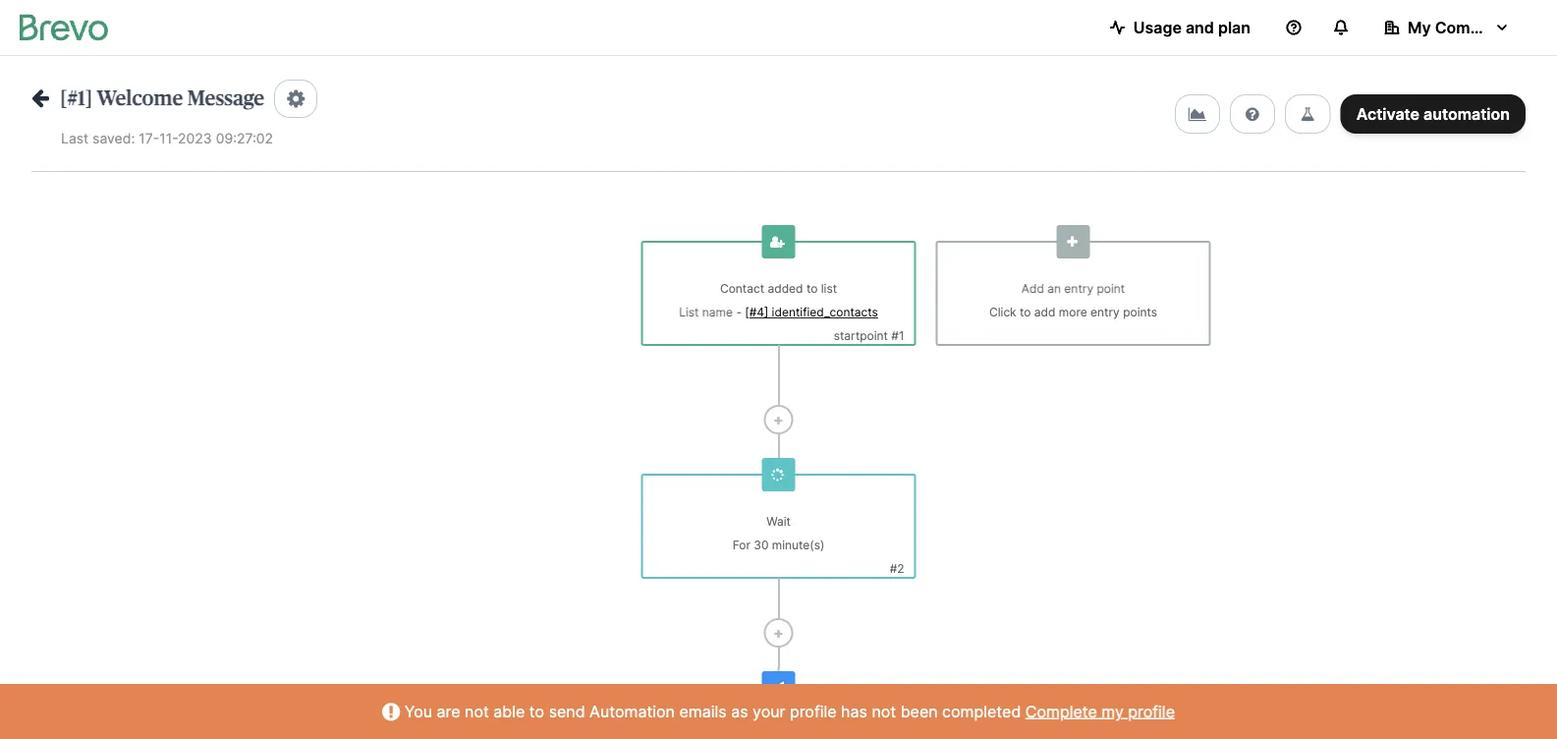 Task type: vqa. For each thing, say whether or not it's contained in the screenshot.
2nd month from the top
no



Task type: locate. For each thing, give the bounding box(es) containing it.
2023
[[178, 130, 212, 146]]

not right the has
[[872, 702, 897, 721]]

my
[[1408, 18, 1432, 37]]

click
[[990, 305, 1017, 319]]

profile right my
[[1129, 702, 1175, 721]]

2 not from the left
[[872, 702, 897, 721]]

add an entry point click to add more entry points
[[990, 282, 1158, 319]]

09:27:02
[[216, 130, 273, 146]]

profile left the has
[[790, 702, 837, 721]]

profile
[[790, 702, 837, 721], [1129, 702, 1175, 721]]

identified_contacts
[[772, 305, 878, 319]]

0 horizontal spatial profile
[[790, 702, 837, 721]]

question circle image
[[1246, 106, 1260, 122]]

you
[[405, 702, 432, 721]]

2 vertical spatial to
[[530, 702, 545, 721]]

contact
[[720, 282, 765, 296]]

0 vertical spatial entry
[[1065, 282, 1094, 296]]

0 horizontal spatial to
[[530, 702, 545, 721]]

been
[[901, 702, 938, 721]]

2 profile from the left
[[1129, 702, 1175, 721]]

to left add
[[1020, 305, 1031, 319]]

to right able
[[530, 702, 545, 721]]

to left the list
[[807, 282, 818, 296]]

2 horizontal spatial to
[[1020, 305, 1031, 319]]

area chart image
[[1189, 106, 1207, 122]]

wait for 30 minute(s) #2
[[733, 515, 905, 576]]

1 profile from the left
[[790, 702, 837, 721]]

1 horizontal spatial not
[[872, 702, 897, 721]]

1 vertical spatial to
[[1020, 305, 1031, 319]]

as
[[731, 702, 748, 721]]

-
[[737, 305, 742, 319]]

not
[[465, 702, 489, 721], [872, 702, 897, 721]]

1 horizontal spatial to
[[807, 282, 818, 296]]

entry down the point
[[1091, 305, 1120, 319]]

flask image
[[1301, 106, 1316, 122]]

0 vertical spatial to
[[807, 282, 818, 296]]

activate automation button
[[1341, 94, 1526, 134]]

0 horizontal spatial not
[[465, 702, 489, 721]]

saved:
[[92, 130, 135, 146]]

contact added to list list name - [#4] identified_contacts startpoint #1
[[679, 282, 905, 343]]

17-
[[139, 130, 159, 146]]

your
[[753, 702, 786, 721]]

entry up more at the top right
[[1065, 282, 1094, 296]]

entry
[[1065, 282, 1094, 296], [1091, 305, 1120, 319]]

1 horizontal spatial profile
[[1129, 702, 1175, 721]]

11-
[[159, 130, 178, 146]]

#2
[[890, 562, 905, 576]]

to inside add an entry point click to add more entry points
[[1020, 305, 1031, 319]]

added
[[768, 282, 803, 296]]

not right are
[[465, 702, 489, 721]]

usage
[[1134, 18, 1182, 37]]

to
[[807, 282, 818, 296], [1020, 305, 1031, 319], [530, 702, 545, 721]]

to inside contact added to list list name - [#4] identified_contacts startpoint #1
[[807, 282, 818, 296]]

company
[[1436, 18, 1508, 37]]

able
[[494, 702, 525, 721]]

list
[[821, 282, 837, 296]]

for
[[733, 538, 751, 552]]

automation
[[590, 702, 675, 721]]

activate automation
[[1357, 104, 1511, 123]]

completed
[[943, 702, 1021, 721]]



Task type: describe. For each thing, give the bounding box(es) containing it.
exclamation circle image
[[382, 704, 400, 720]]

last
[[61, 130, 89, 146]]

[#1]                             welcome message
[[60, 88, 265, 108]]

[#4] identified_contacts link
[[745, 305, 878, 319]]

[#1]
[[60, 88, 92, 108]]

[#4]
[[745, 305, 769, 319]]

#1
[[892, 329, 905, 343]]

my company button
[[1369, 8, 1526, 47]]

are
[[437, 702, 461, 721]]

30
[[754, 538, 769, 552]]

more
[[1059, 305, 1088, 319]]

point
[[1097, 282, 1126, 296]]

points
[[1124, 305, 1158, 319]]

send
[[549, 702, 585, 721]]

you are not able to send automation emails as your profile has not been completed complete my profile
[[400, 702, 1175, 721]]

list
[[679, 305, 699, 319]]

welcome
[[97, 88, 183, 108]]

complete
[[1026, 702, 1098, 721]]

and
[[1186, 18, 1215, 37]]

name
[[703, 305, 733, 319]]

1 not from the left
[[465, 702, 489, 721]]

last saved: 17-11-2023 09:27:02
[[61, 130, 273, 146]]

[#1]                             welcome message link
[[31, 87, 265, 108]]

usage and plan button
[[1095, 8, 1267, 47]]

1 vertical spatial entry
[[1091, 305, 1120, 319]]

cog image
[[287, 88, 305, 109]]

complete my profile link
[[1026, 702, 1175, 721]]

activate
[[1357, 104, 1420, 123]]

automation
[[1424, 104, 1511, 123]]

message
[[188, 88, 265, 108]]

arrow left image
[[31, 87, 49, 107]]

startpoint
[[834, 329, 888, 343]]

an
[[1048, 282, 1061, 296]]

add
[[1022, 282, 1045, 296]]

wait
[[767, 515, 791, 529]]

my
[[1102, 702, 1124, 721]]

minute(s)
[[772, 538, 825, 552]]

usage and plan
[[1134, 18, 1251, 37]]

add
[[1035, 305, 1056, 319]]

emails
[[680, 702, 727, 721]]

has
[[841, 702, 868, 721]]

plan
[[1219, 18, 1251, 37]]

my company
[[1408, 18, 1508, 37]]



